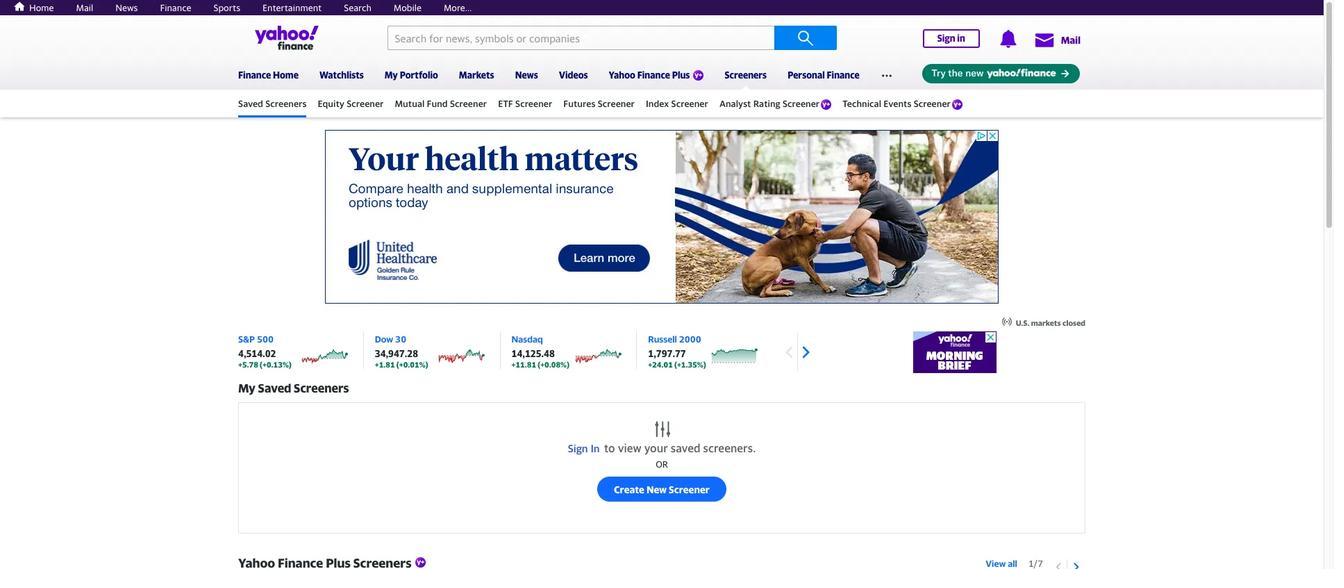 Task type: describe. For each thing, give the bounding box(es) containing it.
next image
[[1073, 562, 1081, 569]]

russell 2000 link
[[649, 334, 702, 345]]

my portfolio
[[385, 69, 438, 81]]

1 / 7
[[1029, 558, 1044, 569]]

finance left sports
[[160, 2, 191, 13]]

closed
[[1063, 318, 1086, 327]]

screener down personal
[[783, 98, 820, 109]]

notifications image
[[1000, 30, 1018, 48]]

(+0.01%)
[[397, 360, 428, 369]]

1 vertical spatial screeners
[[266, 98, 307, 109]]

34,947.28
[[375, 348, 418, 359]]

plus
[[672, 69, 690, 81]]

nasdaq
[[512, 334, 543, 345]]

30
[[395, 334, 407, 345]]

2000
[[679, 334, 702, 345]]

screener right the equity
[[347, 98, 384, 109]]

futures
[[564, 98, 596, 109]]

search
[[344, 2, 372, 13]]

yahoo finance plus
[[609, 69, 690, 81]]

sign in link
[[923, 29, 980, 48]]

0 vertical spatial news link
[[116, 2, 138, 13]]

1
[[1029, 558, 1034, 569]]

analyst rating screener
[[720, 98, 820, 109]]

news inside navigation
[[515, 69, 538, 81]]

markets
[[1032, 318, 1062, 327]]

equity screener
[[318, 98, 384, 109]]

finance up saved screeners
[[238, 69, 271, 81]]

create
[[614, 483, 645, 495]]

create new screener
[[614, 483, 710, 495]]

personal
[[788, 69, 825, 81]]

entertainment
[[263, 2, 322, 13]]

yahoo
[[609, 69, 636, 81]]

finance link
[[160, 2, 191, 13]]

videos
[[559, 69, 588, 81]]

analyst rating screener link
[[720, 92, 832, 115]]

4,514.02
[[238, 348, 276, 359]]

sign for sign in
[[937, 33, 955, 44]]

s&p 500 link
[[238, 334, 274, 345]]

500
[[257, 334, 274, 345]]

markets link
[[459, 60, 494, 87]]

2 vertical spatial screeners
[[294, 381, 349, 395]]

sign in
[[937, 33, 965, 44]]

u.s. markets closed
[[1016, 318, 1086, 327]]

videos link
[[559, 60, 588, 87]]

mobile
[[394, 2, 422, 13]]

technical
[[843, 98, 882, 109]]

view all link
[[986, 558, 1018, 569]]

screener down markets
[[450, 98, 487, 109]]

0 horizontal spatial home
[[29, 2, 54, 13]]

sign for sign in to view your saved screeners. or
[[568, 442, 588, 454]]

dow 30 34,947.28 +1.81 (+0.01%)
[[375, 334, 428, 369]]

(+0.08%)
[[538, 360, 570, 369]]

/
[[1034, 558, 1038, 569]]

technical events screener
[[843, 98, 951, 109]]

mutual
[[395, 98, 425, 109]]

to
[[604, 441, 615, 455]]

screeners.
[[704, 441, 756, 455]]

1 horizontal spatial home
[[273, 69, 299, 81]]

my portfolio link
[[385, 60, 438, 87]]

0 vertical spatial screeners
[[725, 69, 767, 81]]

saved
[[671, 441, 701, 455]]

equity screener link
[[318, 92, 384, 115]]

screener down premium yahoo finance logo
[[672, 98, 709, 109]]

watchlists
[[320, 69, 364, 81]]

entertainment link
[[263, 2, 322, 13]]

fund
[[427, 98, 448, 109]]

14,125.48
[[512, 348, 555, 359]]

view
[[986, 558, 1006, 569]]

0 vertical spatial advertisement region
[[325, 130, 999, 304]]

u.s.
[[1016, 318, 1030, 327]]

my saved screeners
[[238, 381, 349, 395]]

nasdaq 14,125.48 +11.81 (+0.08%)
[[512, 334, 570, 369]]

personal finance link
[[788, 60, 860, 87]]

screener down yahoo
[[598, 98, 635, 109]]

1 vertical spatial mail link
[[1035, 27, 1081, 52]]

1,797.77
[[649, 348, 686, 359]]

finance home link
[[238, 60, 299, 87]]

nasdaq link
[[512, 334, 543, 345]]



Task type: vqa. For each thing, say whether or not it's contained in the screenshot.
Name
no



Task type: locate. For each thing, give the bounding box(es) containing it.
create new screener button
[[598, 477, 727, 502]]

finance
[[160, 2, 191, 13], [238, 69, 271, 81], [638, 69, 671, 81], [827, 69, 860, 81]]

my down +5.78
[[238, 381, 256, 395]]

premium yahoo finance logo image
[[694, 70, 704, 81]]

1 yahoo finance premium logo image from the left
[[821, 99, 832, 110]]

mail right notifications image at the right top of the page
[[1061, 34, 1081, 46]]

1 horizontal spatial sign
[[937, 33, 955, 44]]

portfolio
[[400, 69, 438, 81]]

finance home
[[238, 69, 299, 81]]

0 horizontal spatial mail link
[[76, 2, 93, 13]]

screener right etf
[[516, 98, 553, 109]]

dow 30 link
[[375, 334, 407, 345]]

2 yahoo finance premium logo image from the left
[[953, 99, 963, 110]]

saved screeners link
[[238, 92, 307, 115]]

yahoo finance premium logo image down personal finance at the top right of the page
[[821, 99, 832, 110]]

saved down (+0.13%)
[[258, 381, 291, 395]]

1 vertical spatial news link
[[515, 60, 538, 87]]

1 horizontal spatial news
[[515, 69, 538, 81]]

new
[[647, 483, 667, 495]]

screener right the events
[[914, 98, 951, 109]]

news up etf screener link in the top left of the page
[[515, 69, 538, 81]]

sign in link
[[568, 442, 600, 454]]

your
[[645, 441, 668, 455]]

news link up etf screener link in the top left of the page
[[515, 60, 538, 87]]

sports link
[[214, 2, 240, 13]]

search link
[[344, 2, 372, 13]]

mail right home link
[[76, 2, 93, 13]]

0 horizontal spatial sign
[[568, 442, 588, 454]]

etf screener link
[[498, 92, 553, 115]]

0 horizontal spatial yahoo finance premium logo image
[[821, 99, 832, 110]]

0 vertical spatial mail link
[[76, 2, 93, 13]]

personal finance
[[788, 69, 860, 81]]

mail link
[[76, 2, 93, 13], [1035, 27, 1081, 52]]

rating
[[754, 98, 781, 109]]

1 horizontal spatial mail link
[[1035, 27, 1081, 52]]

mutual fund screener link
[[395, 92, 487, 115]]

yahoo finance premium logo image inside technical events screener link
[[953, 99, 963, 110]]

or
[[656, 459, 668, 470]]

etf
[[498, 98, 513, 109]]

futures screener
[[564, 98, 635, 109]]

sports
[[214, 2, 240, 13]]

(+1.35%)
[[675, 360, 707, 369]]

1 vertical spatial my
[[238, 381, 256, 395]]

yahoo finance premium logo image inside analyst rating screener link
[[821, 99, 832, 110]]

7
[[1038, 558, 1044, 569]]

index
[[646, 98, 669, 109]]

my for my portfolio
[[385, 69, 398, 81]]

sign left in
[[568, 442, 588, 454]]

home link
[[10, 1, 54, 13]]

news link left finance link
[[116, 2, 138, 13]]

events
[[884, 98, 912, 109]]

in
[[957, 33, 965, 44]]

0 vertical spatial news
[[116, 2, 138, 13]]

0 vertical spatial sign
[[937, 33, 955, 44]]

mobile link
[[394, 2, 422, 13]]

sign left in at the top of the page
[[937, 33, 955, 44]]

my
[[385, 69, 398, 81], [238, 381, 256, 395]]

etf screener
[[498, 98, 553, 109]]

news link
[[116, 2, 138, 13], [515, 60, 538, 87]]

equity
[[318, 98, 345, 109]]

1 vertical spatial news
[[515, 69, 538, 81]]

search image
[[797, 30, 814, 46]]

0 vertical spatial home
[[29, 2, 54, 13]]

screeners
[[725, 69, 767, 81], [266, 98, 307, 109], [294, 381, 349, 395]]

previous image
[[779, 342, 800, 363]]

technical events screener link
[[843, 92, 963, 115]]

advertisement region
[[325, 130, 999, 304], [914, 331, 997, 373]]

0 vertical spatial my
[[385, 69, 398, 81]]

mail link right notifications image at the right top of the page
[[1035, 27, 1081, 52]]

index screener
[[646, 98, 709, 109]]

mutual fund screener
[[395, 98, 487, 109]]

yahoo finance premium logo image down try the new yahoo finance image
[[953, 99, 963, 110]]

view
[[618, 441, 642, 455]]

0 vertical spatial saved
[[238, 98, 263, 109]]

Search for news, symbols or companies text field
[[387, 26, 774, 50]]

finance left plus
[[638, 69, 671, 81]]

1 vertical spatial advertisement region
[[914, 331, 997, 373]]

back image
[[1055, 562, 1064, 569]]

+24.01
[[649, 360, 673, 369]]

next image
[[796, 342, 816, 363]]

1 vertical spatial home
[[273, 69, 299, 81]]

more... link
[[444, 2, 472, 13]]

+1.81
[[375, 360, 395, 369]]

(+0.13%)
[[260, 360, 292, 369]]

+11.81
[[512, 360, 537, 369]]

s&p 500 4,514.02 +5.78 (+0.13%)
[[238, 334, 292, 369]]

0 vertical spatial mail
[[76, 2, 93, 13]]

analyst
[[720, 98, 751, 109]]

saved
[[238, 98, 263, 109], [258, 381, 291, 395]]

view all
[[986, 558, 1018, 569]]

more...
[[444, 2, 472, 13]]

s&p
[[238, 334, 255, 345]]

screeners link
[[725, 60, 767, 90]]

russell 2000 1,797.77 +24.01 (+1.35%)
[[649, 334, 707, 369]]

yahoo finance premium logo image for technical events screener
[[953, 99, 963, 110]]

saved down finance home
[[238, 98, 263, 109]]

news
[[116, 2, 138, 13], [515, 69, 538, 81]]

my for my saved screeners
[[238, 381, 256, 395]]

screener right the new
[[669, 483, 710, 495]]

my left portfolio
[[385, 69, 398, 81]]

0 horizontal spatial mail
[[76, 2, 93, 13]]

1 vertical spatial sign
[[568, 442, 588, 454]]

yahoo finance plus link
[[609, 60, 704, 90]]

in
[[591, 442, 600, 454]]

1 vertical spatial mail
[[1061, 34, 1081, 46]]

1 horizontal spatial mail
[[1061, 34, 1081, 46]]

1 horizontal spatial my
[[385, 69, 398, 81]]

navigation
[[0, 57, 1324, 117]]

+5.78
[[238, 360, 258, 369]]

0 horizontal spatial my
[[238, 381, 256, 395]]

finance up technical in the right top of the page
[[827, 69, 860, 81]]

news left finance link
[[116, 2, 138, 13]]

mail link right home link
[[76, 2, 93, 13]]

watchlists link
[[320, 60, 364, 87]]

0 horizontal spatial news
[[116, 2, 138, 13]]

index screener link
[[646, 92, 709, 115]]

1 horizontal spatial news link
[[515, 60, 538, 87]]

mail
[[76, 2, 93, 13], [1061, 34, 1081, 46]]

1 vertical spatial saved
[[258, 381, 291, 395]]

futures screener link
[[564, 92, 635, 115]]

markets
[[459, 69, 494, 81]]

try the new yahoo finance image
[[923, 64, 1080, 84]]

navigation containing finance home
[[0, 57, 1324, 117]]

yahoo finance premium logo image
[[821, 99, 832, 110], [953, 99, 963, 110]]

screener inside button
[[669, 483, 710, 495]]

saved screeners
[[238, 98, 307, 109]]

1 horizontal spatial yahoo finance premium logo image
[[953, 99, 963, 110]]

dow
[[375, 334, 393, 345]]

sign in to view your saved screeners. or
[[568, 441, 756, 470]]

sign inside sign in to view your saved screeners. or
[[568, 442, 588, 454]]

yahoo finance premium logo image for analyst rating screener
[[821, 99, 832, 110]]

0 horizontal spatial news link
[[116, 2, 138, 13]]

my inside navigation
[[385, 69, 398, 81]]

sign
[[937, 33, 955, 44], [568, 442, 588, 454]]



